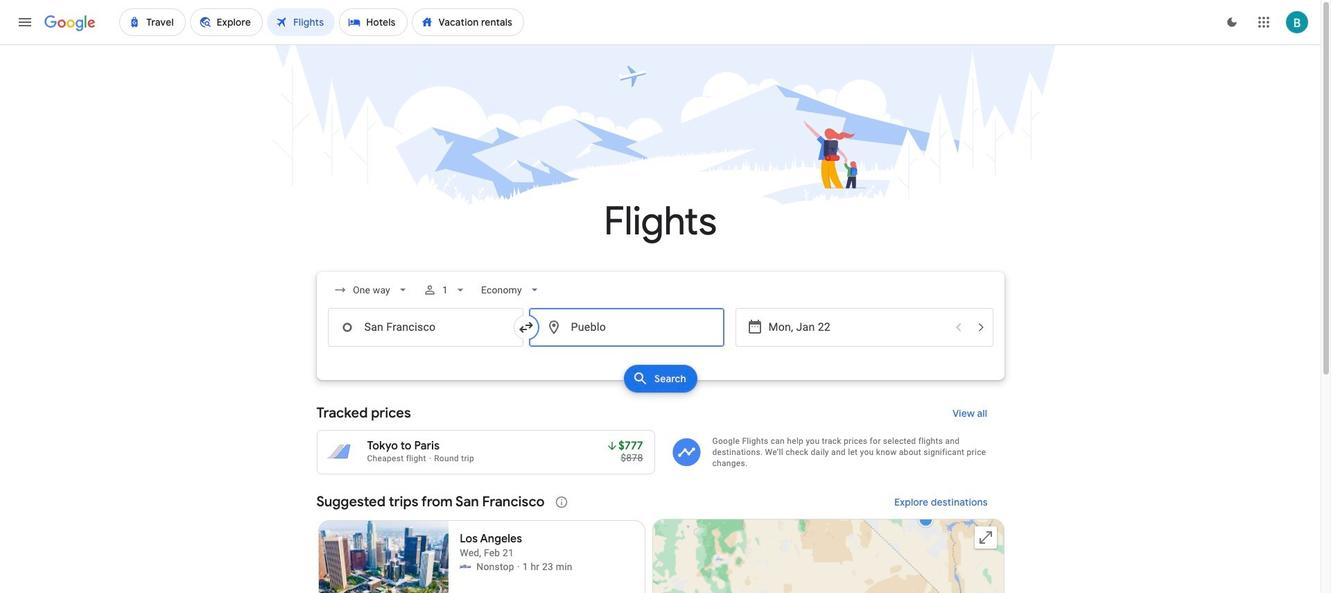 Task type: describe. For each thing, give the bounding box(es) containing it.
swap origin and destination. image
[[518, 319, 534, 336]]

 image inside tracked prices region
[[429, 454, 432, 463]]

tracked prices region
[[317, 397, 1005, 474]]

 image inside suggested trips from san francisco region
[[517, 560, 520, 574]]

878 US dollars text field
[[621, 452, 643, 463]]

777 US dollars text field
[[619, 439, 643, 453]]

change appearance image
[[1216, 6, 1249, 39]]



Task type: locate. For each thing, give the bounding box(es) containing it.
 image
[[429, 454, 432, 463], [517, 560, 520, 574]]

1 vertical spatial  image
[[517, 560, 520, 574]]

jetblue image
[[460, 561, 471, 572]]

suggested trips from san francisco region
[[317, 486, 1005, 593]]

0 horizontal spatial  image
[[429, 454, 432, 463]]

None field
[[328, 277, 415, 302], [476, 277, 547, 302], [328, 277, 415, 302], [476, 277, 547, 302]]

main menu image
[[17, 14, 33, 31]]

Departure text field
[[769, 309, 946, 346]]

0 vertical spatial  image
[[429, 454, 432, 463]]

Flight search field
[[306, 272, 1016, 397]]

1 horizontal spatial  image
[[517, 560, 520, 574]]

None text field
[[328, 308, 523, 347], [529, 308, 724, 347], [328, 308, 523, 347], [529, 308, 724, 347]]



Task type: vqa. For each thing, say whether or not it's contained in the screenshot.
the bottommost  icon
yes



